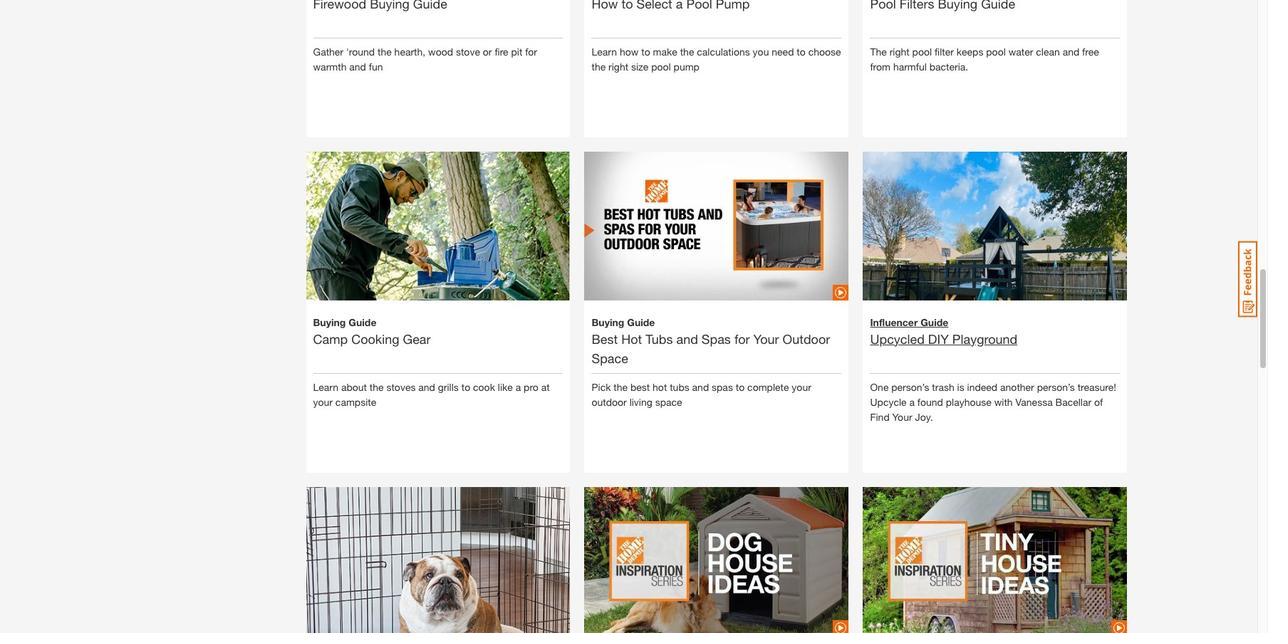 Task type: describe. For each thing, give the bounding box(es) containing it.
to inside learn about the stoves and grills to cook like a pro at your campsite
[[462, 381, 470, 393]]

another
[[1001, 381, 1035, 393]]

pro
[[524, 381, 539, 393]]

pit
[[511, 45, 523, 57]]

stoves
[[387, 381, 416, 393]]

find
[[871, 411, 890, 423]]

complete
[[748, 381, 789, 393]]

influencer
[[871, 316, 918, 328]]

filter
[[935, 45, 954, 57]]

cooking
[[351, 331, 399, 347]]

your inside the one person's trash is indeed another person's treasure! upcycle a found playhouse with vanessa bacellar of find your joy.
[[893, 411, 913, 423]]

for inside the gather 'round the hearth, wood stove or fire pit for warmth and fun
[[525, 45, 537, 57]]

the left size
[[592, 60, 606, 72]]

camp
[[313, 331, 348, 347]]

to inside pick the best hot tubs and spas to complete your outdoor living space
[[736, 381, 745, 393]]

outdoor
[[592, 396, 627, 408]]

pick the best hot tubs and spas to complete your outdoor living space
[[592, 381, 812, 408]]

stove
[[456, 45, 480, 57]]

fun
[[369, 60, 383, 72]]

trash
[[932, 381, 955, 393]]

treasure!
[[1078, 381, 1117, 393]]

dog house ideas image
[[585, 463, 849, 634]]

joy.
[[915, 411, 933, 423]]

best dog crates and training tools for your furry friend image
[[306, 463, 570, 634]]

grills
[[438, 381, 459, 393]]

learn for learn how to make the calculations you need to choose the right size pool pump
[[592, 45, 617, 57]]

playhouse
[[946, 396, 992, 408]]

spas
[[712, 381, 733, 393]]

size
[[631, 60, 649, 72]]

of
[[1095, 396, 1103, 408]]

learn about the stoves and grills to cook like a pro at your campsite
[[313, 381, 550, 408]]

the right pool filter keeps pool water clean and free from harmful bacteria.
[[871, 45, 1099, 72]]

buying guide best hot tubs and spas for your outdoor space
[[592, 316, 830, 366]]

make
[[653, 45, 678, 57]]

pool inside learn how to make the calculations you need to choose the right size pool pump
[[652, 60, 671, 72]]

the up 'pump' at right
[[680, 45, 694, 57]]

pick
[[592, 381, 611, 393]]

like
[[498, 381, 513, 393]]

about
[[341, 381, 367, 393]]

buying for camp
[[313, 316, 346, 328]]

upcycled
[[871, 331, 925, 347]]

the inside the gather 'round the hearth, wood stove or fire pit for warmth and fun
[[378, 45, 392, 57]]

and inside pick the best hot tubs and spas to complete your outdoor living space
[[692, 381, 709, 393]]

or
[[483, 45, 492, 57]]

wood
[[428, 45, 453, 57]]

tubs
[[646, 331, 673, 347]]

indeed
[[968, 381, 998, 393]]

hot
[[622, 331, 642, 347]]

bacellar
[[1056, 396, 1092, 408]]

and inside buying guide best hot tubs and spas for your outdoor space
[[677, 331, 698, 347]]

gather
[[313, 45, 344, 57]]

outdoor
[[783, 331, 830, 347]]

camp cooking gear image
[[306, 127, 570, 392]]

right inside learn how to make the calculations you need to choose the right size pool pump
[[609, 60, 629, 72]]

found
[[918, 396, 944, 408]]

guide for hot
[[627, 316, 655, 328]]

your inside buying guide best hot tubs and spas for your outdoor space
[[754, 331, 779, 347]]

'round
[[346, 45, 375, 57]]

2 horizontal spatial pool
[[987, 45, 1006, 57]]

one person's trash is indeed another person's treasure! upcycle a found playhouse with vanessa bacellar of find your joy.
[[871, 381, 1117, 423]]

need
[[772, 45, 794, 57]]

to right the need
[[797, 45, 806, 57]]

gather 'round the hearth, wood stove or fire pit for warmth and fun
[[313, 45, 537, 72]]

upcycled diy playground image
[[863, 127, 1128, 392]]

free
[[1083, 45, 1099, 57]]

and inside learn about the stoves and grills to cook like a pro at your campsite
[[419, 381, 435, 393]]

your inside learn about the stoves and grills to cook like a pro at your campsite
[[313, 396, 333, 408]]

for inside buying guide best hot tubs and spas for your outdoor space
[[735, 331, 750, 347]]

best
[[592, 331, 618, 347]]

learn for learn about the stoves and grills to cook like a pro at your campsite
[[313, 381, 339, 393]]



Task type: vqa. For each thing, say whether or not it's contained in the screenshot.
the bottommost Get
no



Task type: locate. For each thing, give the bounding box(es) containing it.
campsite
[[336, 396, 376, 408]]

learn
[[592, 45, 617, 57], [313, 381, 339, 393]]

how
[[620, 45, 639, 57]]

a left pro
[[516, 381, 521, 393]]

the
[[378, 45, 392, 57], [680, 45, 694, 57], [592, 60, 606, 72], [370, 381, 384, 393], [614, 381, 628, 393]]

the
[[871, 45, 887, 57]]

the up fun
[[378, 45, 392, 57]]

your left outdoor
[[754, 331, 779, 347]]

at
[[541, 381, 550, 393]]

space
[[655, 396, 682, 408]]

buying up camp
[[313, 316, 346, 328]]

bacteria.
[[930, 60, 969, 72]]

0 horizontal spatial right
[[609, 60, 629, 72]]

vanessa
[[1016, 396, 1053, 408]]

buying guide camp cooking gear
[[313, 316, 431, 347]]

best hot tubs and spas for your outdoor space image
[[585, 127, 849, 325]]

0 vertical spatial your
[[792, 381, 812, 393]]

guide inside the buying guide camp cooking gear
[[349, 316, 377, 328]]

with
[[995, 396, 1013, 408]]

best
[[631, 381, 650, 393]]

and
[[1063, 45, 1080, 57], [349, 60, 366, 72], [677, 331, 698, 347], [419, 381, 435, 393], [692, 381, 709, 393]]

guide up diy at the right of the page
[[921, 316, 949, 328]]

space
[[592, 350, 628, 366]]

right
[[890, 45, 910, 57], [609, 60, 629, 72]]

calculations
[[697, 45, 750, 57]]

harmful
[[894, 60, 927, 72]]

the up outdoor
[[614, 381, 628, 393]]

hot
[[653, 381, 667, 393]]

2 person's from the left
[[1037, 381, 1075, 393]]

clean
[[1036, 45, 1060, 57]]

learn inside learn how to make the calculations you need to choose the right size pool pump
[[592, 45, 617, 57]]

1 vertical spatial your
[[893, 411, 913, 423]]

tiny house ideas image
[[863, 463, 1128, 634]]

1 vertical spatial for
[[735, 331, 750, 347]]

to right spas
[[736, 381, 745, 393]]

to up size
[[642, 45, 650, 57]]

1 horizontal spatial right
[[890, 45, 910, 57]]

person's up found
[[892, 381, 930, 393]]

0 vertical spatial learn
[[592, 45, 617, 57]]

hearth,
[[395, 45, 426, 57]]

1 horizontal spatial a
[[910, 396, 915, 408]]

spas
[[702, 331, 731, 347]]

your
[[754, 331, 779, 347], [893, 411, 913, 423]]

2 horizontal spatial guide
[[921, 316, 949, 328]]

your right the complete
[[792, 381, 812, 393]]

buying
[[313, 316, 346, 328], [592, 316, 625, 328]]

feedback link image
[[1239, 241, 1258, 318]]

a left found
[[910, 396, 915, 408]]

upcycle
[[871, 396, 907, 408]]

0 horizontal spatial for
[[525, 45, 537, 57]]

living
[[630, 396, 653, 408]]

1 horizontal spatial person's
[[1037, 381, 1075, 393]]

buying inside buying guide best hot tubs and spas for your outdoor space
[[592, 316, 625, 328]]

and inside the gather 'round the hearth, wood stove or fire pit for warmth and fun
[[349, 60, 366, 72]]

choose
[[809, 45, 841, 57]]

for right pit
[[525, 45, 537, 57]]

and inside the right pool filter keeps pool water clean and free from harmful bacteria.
[[1063, 45, 1080, 57]]

warmth
[[313, 60, 347, 72]]

0 horizontal spatial a
[[516, 381, 521, 393]]

1 horizontal spatial your
[[893, 411, 913, 423]]

pool
[[913, 45, 932, 57], [987, 45, 1006, 57], [652, 60, 671, 72]]

learn inside learn about the stoves and grills to cook like a pro at your campsite
[[313, 381, 339, 393]]

guide for cooking
[[349, 316, 377, 328]]

0 horizontal spatial pool
[[652, 60, 671, 72]]

a
[[516, 381, 521, 393], [910, 396, 915, 408]]

your
[[792, 381, 812, 393], [313, 396, 333, 408]]

guide up hot at the bottom of page
[[627, 316, 655, 328]]

right inside the right pool filter keeps pool water clean and free from harmful bacteria.
[[890, 45, 910, 57]]

a inside the one person's trash is indeed another person's treasure! upcycle a found playhouse with vanessa bacellar of find your joy.
[[910, 396, 915, 408]]

for right spas
[[735, 331, 750, 347]]

pool up harmful
[[913, 45, 932, 57]]

the inside learn about the stoves and grills to cook like a pro at your campsite
[[370, 381, 384, 393]]

1 person's from the left
[[892, 381, 930, 393]]

buying up the best
[[592, 316, 625, 328]]

1 vertical spatial your
[[313, 396, 333, 408]]

influencer guide upcycled diy playground
[[871, 316, 1018, 347]]

1 horizontal spatial for
[[735, 331, 750, 347]]

keeps
[[957, 45, 984, 57]]

buying for best
[[592, 316, 625, 328]]

learn left about
[[313, 381, 339, 393]]

pool left water
[[987, 45, 1006, 57]]

your down the upcycle
[[893, 411, 913, 423]]

playground
[[953, 331, 1018, 347]]

fire
[[495, 45, 509, 57]]

0 vertical spatial your
[[754, 331, 779, 347]]

0 vertical spatial a
[[516, 381, 521, 393]]

diy
[[928, 331, 949, 347]]

from
[[871, 60, 891, 72]]

right down how
[[609, 60, 629, 72]]

you
[[753, 45, 769, 57]]

1 buying from the left
[[313, 316, 346, 328]]

1 vertical spatial learn
[[313, 381, 339, 393]]

water
[[1009, 45, 1034, 57]]

2 guide from the left
[[627, 316, 655, 328]]

1 horizontal spatial your
[[792, 381, 812, 393]]

pump
[[674, 60, 700, 72]]

0 horizontal spatial learn
[[313, 381, 339, 393]]

1 vertical spatial right
[[609, 60, 629, 72]]

pool down "make"
[[652, 60, 671, 72]]

cook
[[473, 381, 495, 393]]

3 guide from the left
[[921, 316, 949, 328]]

1 horizontal spatial guide
[[627, 316, 655, 328]]

0 vertical spatial for
[[525, 45, 537, 57]]

a inside learn about the stoves and grills to cook like a pro at your campsite
[[516, 381, 521, 393]]

the inside pick the best hot tubs and spas to complete your outdoor living space
[[614, 381, 628, 393]]

0 horizontal spatial your
[[313, 396, 333, 408]]

learn how to make the calculations you need to choose the right size pool pump
[[592, 45, 841, 72]]

0 horizontal spatial person's
[[892, 381, 930, 393]]

the right about
[[370, 381, 384, 393]]

guide inside influencer guide upcycled diy playground
[[921, 316, 949, 328]]

right up harmful
[[890, 45, 910, 57]]

your inside pick the best hot tubs and spas to complete your outdoor living space
[[792, 381, 812, 393]]

a for playground
[[910, 396, 915, 408]]

0 horizontal spatial guide
[[349, 316, 377, 328]]

1 guide from the left
[[349, 316, 377, 328]]

to right grills
[[462, 381, 470, 393]]

1 horizontal spatial pool
[[913, 45, 932, 57]]

one
[[871, 381, 889, 393]]

1 horizontal spatial buying
[[592, 316, 625, 328]]

buying inside the buying guide camp cooking gear
[[313, 316, 346, 328]]

0 horizontal spatial your
[[754, 331, 779, 347]]

guide up cooking
[[349, 316, 377, 328]]

2 buying from the left
[[592, 316, 625, 328]]

tubs
[[670, 381, 690, 393]]

person's
[[892, 381, 930, 393], [1037, 381, 1075, 393]]

0 vertical spatial right
[[890, 45, 910, 57]]

guide for diy
[[921, 316, 949, 328]]

guide inside buying guide best hot tubs and spas for your outdoor space
[[627, 316, 655, 328]]

your left campsite
[[313, 396, 333, 408]]

guide
[[349, 316, 377, 328], [627, 316, 655, 328], [921, 316, 949, 328]]

gear
[[403, 331, 431, 347]]

for
[[525, 45, 537, 57], [735, 331, 750, 347]]

1 horizontal spatial learn
[[592, 45, 617, 57]]

a for gear
[[516, 381, 521, 393]]

0 horizontal spatial buying
[[313, 316, 346, 328]]

person's up "bacellar"
[[1037, 381, 1075, 393]]

is
[[958, 381, 965, 393]]

to
[[642, 45, 650, 57], [797, 45, 806, 57], [462, 381, 470, 393], [736, 381, 745, 393]]

1 vertical spatial a
[[910, 396, 915, 408]]

learn left how
[[592, 45, 617, 57]]



